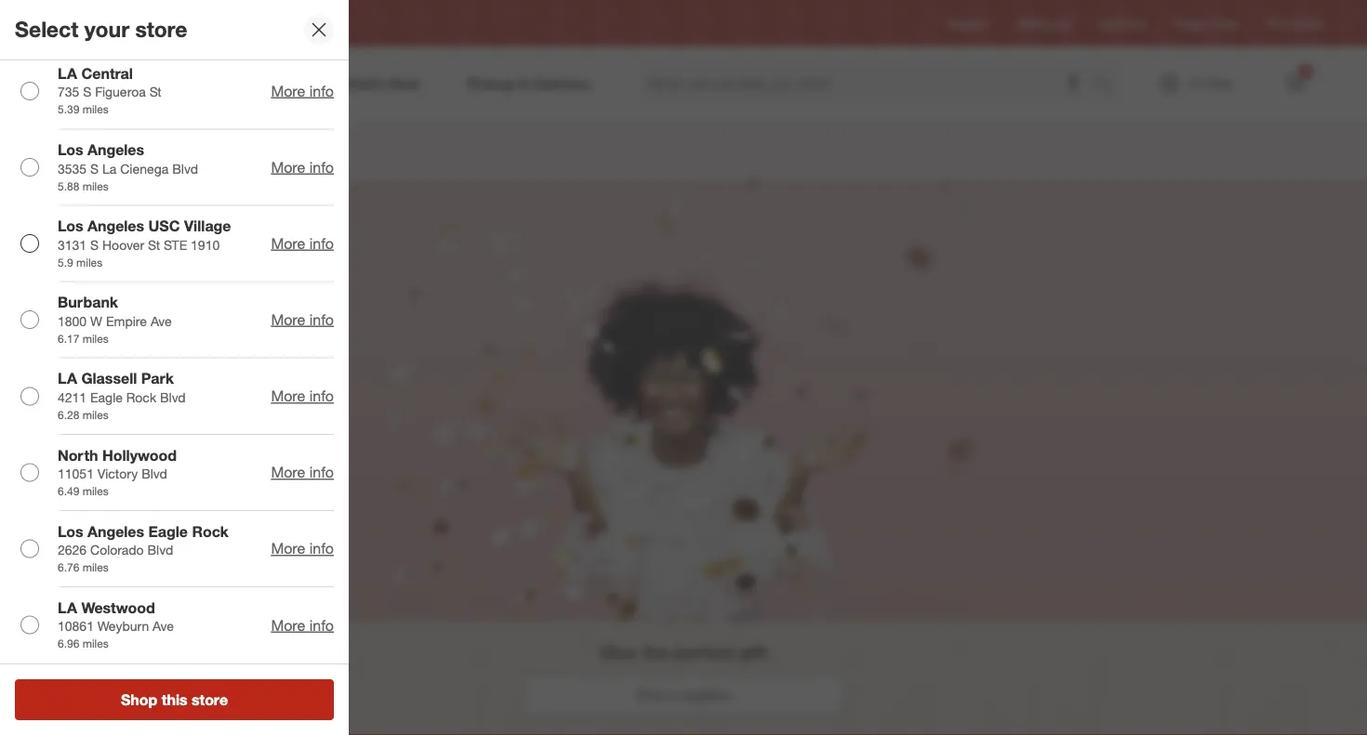 Task type: vqa. For each thing, say whether or not it's contained in the screenshot.
my in the Dropdown Button
no



Task type: describe. For each thing, give the bounding box(es) containing it.
target circle link
[[1175, 15, 1237, 31]]

la for sunset
[[173, 16, 187, 30]]

your
[[84, 16, 129, 42]]

more info link for la westwood
[[271, 617, 334, 635]]

find a registry
[[636, 686, 731, 704]]

los for los angeles usc village
[[58, 218, 83, 236]]

3535
[[58, 161, 87, 177]]

more for la glassell park
[[271, 388, 305, 406]]

s for central
[[83, 84, 91, 101]]

st inside the los angeles usc village 3131 s hoover st ste 1910 5.9 miles
[[148, 237, 160, 253]]

10861
[[58, 619, 94, 635]]

more info for la westwood
[[271, 617, 334, 635]]

select
[[15, 16, 78, 42]]

north
[[58, 447, 98, 465]]

s inside the los angeles usc village 3131 s hoover st ste 1910 5.9 miles
[[90, 237, 99, 253]]

1 horizontal spatial registry
[[947, 16, 988, 30]]

miles inside la central 735 s figueroa st 5.39 miles
[[82, 103, 109, 117]]

burbank
[[58, 294, 118, 312]]

ste
[[164, 237, 187, 253]]

miles inside the la westwood 10861 weyburn ave 6.96 miles
[[82, 638, 109, 652]]

la glassell park 4211 eagle rock blvd 6.28 miles
[[58, 370, 186, 422]]

target circle
[[1175, 16, 1237, 30]]

ave for la westwood
[[153, 619, 174, 635]]

target
[[1175, 16, 1205, 30]]

more info for los angeles eagle rock
[[271, 540, 334, 559]]

info for los angeles usc village
[[310, 235, 334, 253]]

los angeles 3535 s la cienega blvd 5.88 miles
[[58, 141, 198, 193]]

miles inside la glassell park 4211 eagle rock blvd 6.28 miles
[[82, 408, 109, 422]]

find for find stores
[[1267, 16, 1288, 30]]

give the perfect gift
[[600, 642, 767, 663]]

more for los angeles eagle rock
[[271, 540, 305, 559]]

more for los angeles
[[271, 159, 305, 177]]

weekly
[[1018, 16, 1054, 30]]

6.28
[[58, 408, 79, 422]]

figueroa
[[95, 84, 146, 101]]

more info for los angeles usc village
[[271, 235, 334, 253]]

blvd inside north hollywood 11051 victory blvd 6.49 miles
[[142, 466, 167, 483]]

find a registry button
[[523, 675, 844, 716]]

rock inside los angeles eagle rock 2626 colorado blvd 6.76 miles
[[192, 523, 229, 541]]

miles inside north hollywood 11051 victory blvd 6.49 miles
[[82, 485, 109, 499]]

search
[[1086, 76, 1131, 94]]

more info link for los angeles eagle rock
[[271, 540, 334, 559]]

more info for la glassell park
[[271, 388, 334, 406]]

hollywood
[[102, 447, 177, 465]]

1910
[[191, 237, 220, 253]]

cienega
[[120, 161, 169, 177]]

miles inside the los angeles usc village 3131 s hoover st ste 1910 5.9 miles
[[76, 256, 102, 270]]

redcard link
[[1100, 15, 1145, 31]]

gift
[[740, 642, 767, 663]]

shop
[[121, 691, 158, 709]]

4 link
[[1275, 63, 1316, 104]]

3131
[[58, 237, 87, 253]]

give
[[600, 642, 637, 663]]

la
[[102, 161, 117, 177]]

redcard
[[1100, 16, 1145, 30]]

westwood
[[81, 600, 155, 618]]

eagle inside la glassell park 4211 eagle rock blvd 6.28 miles
[[90, 390, 123, 406]]

ad
[[1057, 16, 1071, 30]]

la sunset button
[[139, 7, 237, 40]]

registry link
[[947, 15, 988, 31]]

weekly ad link
[[1018, 15, 1071, 31]]

victory
[[97, 466, 138, 483]]

more info link for la central
[[271, 82, 334, 100]]

los for los angeles
[[58, 141, 83, 159]]

What can we help you find? suggestions appear below search field
[[636, 63, 1099, 104]]

1800
[[58, 314, 87, 330]]

los angeles eagle rock 2626 colorado blvd 6.76 miles
[[58, 523, 229, 575]]

info for los angeles eagle rock
[[310, 540, 334, 559]]

info for los angeles
[[310, 159, 334, 177]]

ave for burbank
[[151, 314, 172, 330]]

usc
[[148, 218, 180, 236]]

info for la westwood
[[310, 617, 334, 635]]

the
[[642, 642, 669, 663]]

6.76
[[58, 561, 79, 575]]

circle
[[1208, 16, 1237, 30]]

w
[[90, 314, 102, 330]]

4211
[[58, 390, 87, 406]]

this
[[162, 691, 188, 709]]

more info link for los angeles usc village
[[271, 235, 334, 253]]



Task type: locate. For each thing, give the bounding box(es) containing it.
registry down "figueroa"
[[67, 136, 175, 169]]

store
[[135, 16, 187, 42], [192, 691, 228, 709]]

5.39
[[58, 103, 79, 117]]

angeles
[[87, 141, 144, 159], [87, 218, 144, 236], [87, 523, 144, 541]]

find stores
[[1267, 16, 1323, 30]]

st right "figueroa"
[[149, 84, 162, 101]]

miles right "5.9"
[[76, 256, 102, 270]]

info for north hollywood
[[310, 464, 334, 482]]

miles right 5.39
[[82, 103, 109, 117]]

glassell
[[81, 370, 137, 389]]

registry left weekly
[[947, 16, 988, 30]]

more info link for la glassell park
[[271, 388, 334, 406]]

more for los angeles usc village
[[271, 235, 305, 253]]

miles down "w"
[[82, 332, 109, 346]]

5 more from the top
[[271, 388, 305, 406]]

s inside la central 735 s figueroa st 5.39 miles
[[83, 84, 91, 101]]

colorado
[[90, 543, 144, 559]]

0 vertical spatial angeles
[[87, 141, 144, 159]]

find stores link
[[1267, 15, 1323, 31]]

more info link for north hollywood
[[271, 464, 334, 482]]

1 horizontal spatial store
[[192, 691, 228, 709]]

2 vertical spatial los
[[58, 523, 83, 541]]

blvd down hollywood in the bottom of the page
[[142, 466, 167, 483]]

blvd for la glassell park
[[160, 390, 186, 406]]

1 vertical spatial store
[[192, 691, 228, 709]]

2 info from the top
[[310, 159, 334, 177]]

s right 735
[[83, 84, 91, 101]]

2 more info link from the top
[[271, 159, 334, 177]]

735
[[58, 84, 79, 101]]

0 vertical spatial s
[[83, 84, 91, 101]]

select your store
[[15, 16, 187, 42]]

angeles inside los angeles 3535 s la cienega blvd 5.88 miles
[[87, 141, 144, 159]]

0 horizontal spatial eagle
[[90, 390, 123, 406]]

hoover
[[102, 237, 144, 253]]

1 more info from the top
[[271, 82, 334, 100]]

s for angeles
[[90, 161, 99, 177]]

store right this
[[192, 691, 228, 709]]

1 vertical spatial ave
[[153, 619, 174, 635]]

s
[[83, 84, 91, 101], [90, 161, 99, 177], [90, 237, 99, 253]]

4 more info link from the top
[[271, 311, 334, 329]]

la inside la glassell park 4211 eagle rock blvd 6.28 miles
[[58, 370, 77, 389]]

0 horizontal spatial registry
[[67, 136, 175, 169]]

shop this store button
[[15, 680, 334, 721]]

info for la glassell park
[[310, 388, 334, 406]]

central
[[81, 65, 133, 83]]

8 info from the top
[[310, 617, 334, 635]]

blvd inside la glassell park 4211 eagle rock blvd 6.28 miles
[[160, 390, 186, 406]]

3 los from the top
[[58, 523, 83, 541]]

more info link for los angeles
[[271, 159, 334, 177]]

store left sunset
[[135, 16, 187, 42]]

more info link for burbank
[[271, 311, 334, 329]]

3 info from the top
[[310, 235, 334, 253]]

park
[[141, 370, 174, 389]]

blvd inside los angeles eagle rock 2626 colorado blvd 6.76 miles
[[147, 543, 173, 559]]

la inside la sunset dropdown button
[[173, 16, 187, 30]]

blvd inside los angeles 3535 s la cienega blvd 5.88 miles
[[172, 161, 198, 177]]

1 vertical spatial rock
[[192, 523, 229, 541]]

rock
[[126, 390, 156, 406], [192, 523, 229, 541]]

more info for la central
[[271, 82, 334, 100]]

miles down 11051
[[82, 485, 109, 499]]

more for la central
[[271, 82, 305, 100]]

store for select your store
[[135, 16, 187, 42]]

7 more info from the top
[[271, 540, 334, 559]]

2 los from the top
[[58, 218, 83, 236]]

6.96
[[58, 638, 79, 652]]

stores
[[1291, 16, 1323, 30]]

ave right weyburn
[[153, 619, 174, 635]]

select your store dialog
[[0, 0, 349, 736]]

s left la
[[90, 161, 99, 177]]

sunset
[[190, 16, 225, 30]]

0 vertical spatial registry
[[947, 16, 988, 30]]

2626
[[58, 543, 87, 559]]

miles inside los angeles 3535 s la cienega blvd 5.88 miles
[[82, 179, 109, 193]]

1 vertical spatial s
[[90, 161, 99, 177]]

la for glassell
[[58, 370, 77, 389]]

angeles inside los angeles eagle rock 2626 colorado blvd 6.76 miles
[[87, 523, 144, 541]]

5 more info link from the top
[[271, 388, 334, 406]]

angeles up colorado
[[87, 523, 144, 541]]

more
[[271, 82, 305, 100], [271, 159, 305, 177], [271, 235, 305, 253], [271, 311, 305, 329], [271, 388, 305, 406], [271, 464, 305, 482], [271, 540, 305, 559], [271, 617, 305, 635]]

info for la central
[[310, 82, 334, 100]]

st down usc
[[148, 237, 160, 253]]

4
[[1303, 66, 1308, 77]]

los
[[58, 141, 83, 159], [58, 218, 83, 236], [58, 523, 83, 541]]

los up 2626
[[58, 523, 83, 541]]

la inside the la westwood 10861 weyburn ave 6.96 miles
[[58, 600, 77, 618]]

6 more from the top
[[271, 464, 305, 482]]

4 info from the top
[[310, 311, 334, 329]]

find
[[1267, 16, 1288, 30], [636, 686, 665, 704]]

blvd for los angeles eagle rock
[[147, 543, 173, 559]]

angeles up la
[[87, 141, 144, 159]]

find inside button
[[636, 686, 665, 704]]

miles inside burbank 1800 w empire ave 6.17 miles
[[82, 332, 109, 346]]

los up 3535 at the top of page
[[58, 141, 83, 159]]

los inside los angeles eagle rock 2626 colorado blvd 6.76 miles
[[58, 523, 83, 541]]

angeles inside the los angeles usc village 3131 s hoover st ste 1910 5.9 miles
[[87, 218, 144, 236]]

los up 3131
[[58, 218, 83, 236]]

blvd for los angeles
[[172, 161, 198, 177]]

registry
[[947, 16, 988, 30], [67, 136, 175, 169]]

more info for burbank
[[271, 311, 334, 329]]

la westwood 10861 weyburn ave 6.96 miles
[[58, 600, 174, 652]]

1 horizontal spatial rock
[[192, 523, 229, 541]]

1 vertical spatial find
[[636, 686, 665, 704]]

more info for north hollywood
[[271, 464, 334, 482]]

ave inside the la westwood 10861 weyburn ave 6.96 miles
[[153, 619, 174, 635]]

0 horizontal spatial find
[[636, 686, 665, 704]]

5 more info from the top
[[271, 388, 334, 406]]

miles right 6.76
[[82, 561, 109, 575]]

1 vertical spatial st
[[148, 237, 160, 253]]

1 vertical spatial angeles
[[87, 218, 144, 236]]

ave inside burbank 1800 w empire ave 6.17 miles
[[151, 314, 172, 330]]

la central 735 s figueroa st 5.39 miles
[[58, 65, 162, 117]]

rock inside la glassell park 4211 eagle rock blvd 6.28 miles
[[126, 390, 156, 406]]

7 more from the top
[[271, 540, 305, 559]]

la up 4211
[[58, 370, 77, 389]]

la left sunset
[[173, 16, 187, 30]]

blvd down park at the bottom left of the page
[[160, 390, 186, 406]]

store inside button
[[192, 691, 228, 709]]

miles inside los angeles eagle rock 2626 colorado blvd 6.76 miles
[[82, 561, 109, 575]]

shop this store
[[121, 691, 228, 709]]

0 vertical spatial los
[[58, 141, 83, 159]]

1 vertical spatial eagle
[[148, 523, 188, 541]]

1 more info link from the top
[[271, 82, 334, 100]]

s right 3131
[[90, 237, 99, 253]]

la
[[173, 16, 187, 30], [58, 65, 77, 83], [58, 370, 77, 389], [58, 600, 77, 618]]

5.88
[[58, 179, 79, 193]]

0 vertical spatial eagle
[[90, 390, 123, 406]]

None radio
[[20, 82, 39, 101], [20, 158, 39, 177], [20, 464, 39, 483], [20, 82, 39, 101], [20, 158, 39, 177], [20, 464, 39, 483]]

1 more from the top
[[271, 82, 305, 100]]

search button
[[1086, 63, 1131, 108]]

store for shop this store
[[192, 691, 228, 709]]

5.9
[[58, 256, 73, 270]]

a
[[669, 686, 677, 704]]

6 more info from the top
[[271, 464, 334, 482]]

eagle down north hollywood 11051 victory blvd 6.49 miles
[[148, 523, 188, 541]]

los for los angeles eagle rock
[[58, 523, 83, 541]]

None radio
[[20, 235, 39, 253], [20, 311, 39, 330], [20, 388, 39, 406], [20, 540, 39, 559], [20, 617, 39, 635], [20, 235, 39, 253], [20, 311, 39, 330], [20, 388, 39, 406], [20, 540, 39, 559], [20, 617, 39, 635]]

0 vertical spatial rock
[[126, 390, 156, 406]]

eagle down glassell
[[90, 390, 123, 406]]

la up 735
[[58, 65, 77, 83]]

st
[[149, 84, 162, 101], [148, 237, 160, 253]]

find left a
[[636, 686, 665, 704]]

los inside the los angeles usc village 3131 s hoover st ste 1910 5.9 miles
[[58, 218, 83, 236]]

empire
[[106, 314, 147, 330]]

1 vertical spatial registry
[[67, 136, 175, 169]]

5 info from the top
[[310, 388, 334, 406]]

8 more info from the top
[[271, 617, 334, 635]]

la for central
[[58, 65, 77, 83]]

0 horizontal spatial store
[[135, 16, 187, 42]]

ave
[[151, 314, 172, 330], [153, 619, 174, 635]]

0 vertical spatial find
[[1267, 16, 1288, 30]]

miles
[[82, 103, 109, 117], [82, 179, 109, 193], [76, 256, 102, 270], [82, 332, 109, 346], [82, 408, 109, 422], [82, 485, 109, 499], [82, 561, 109, 575], [82, 638, 109, 652]]

6.49
[[58, 485, 79, 499]]

find left stores
[[1267, 16, 1288, 30]]

angeles up hoover
[[87, 218, 144, 236]]

2 more from the top
[[271, 159, 305, 177]]

more for burbank
[[271, 311, 305, 329]]

2 vertical spatial s
[[90, 237, 99, 253]]

0 vertical spatial st
[[149, 84, 162, 101]]

la inside la central 735 s figueroa st 5.39 miles
[[58, 65, 77, 83]]

3 more info link from the top
[[271, 235, 334, 253]]

4 more info from the top
[[271, 311, 334, 329]]

los angeles usc village 3131 s hoover st ste 1910 5.9 miles
[[58, 218, 231, 270]]

blvd right cienega
[[172, 161, 198, 177]]

7 info from the top
[[310, 540, 334, 559]]

8 more info link from the top
[[271, 617, 334, 635]]

ave right empire
[[151, 314, 172, 330]]

1 horizontal spatial eagle
[[148, 523, 188, 541]]

la for westwood
[[58, 600, 77, 618]]

more info link
[[271, 82, 334, 100], [271, 159, 334, 177], [271, 235, 334, 253], [271, 311, 334, 329], [271, 388, 334, 406], [271, 464, 334, 482], [271, 540, 334, 559], [271, 617, 334, 635]]

registry
[[681, 686, 731, 704]]

los inside los angeles 3535 s la cienega blvd 5.88 miles
[[58, 141, 83, 159]]

3 more info from the top
[[271, 235, 334, 253]]

angeles for usc
[[87, 218, 144, 236]]

more info
[[271, 82, 334, 100], [271, 159, 334, 177], [271, 235, 334, 253], [271, 311, 334, 329], [271, 388, 334, 406], [271, 464, 334, 482], [271, 540, 334, 559], [271, 617, 334, 635]]

1 horizontal spatial find
[[1267, 16, 1288, 30]]

la up "10861"
[[58, 600, 77, 618]]

11051
[[58, 466, 94, 483]]

6 more info link from the top
[[271, 464, 334, 482]]

info
[[310, 82, 334, 100], [310, 159, 334, 177], [310, 235, 334, 253], [310, 311, 334, 329], [310, 388, 334, 406], [310, 464, 334, 482], [310, 540, 334, 559], [310, 617, 334, 635]]

6 info from the top
[[310, 464, 334, 482]]

0 vertical spatial store
[[135, 16, 187, 42]]

more info for los angeles
[[271, 159, 334, 177]]

more for la westwood
[[271, 617, 305, 635]]

blvd right colorado
[[147, 543, 173, 559]]

burbank 1800 w empire ave 6.17 miles
[[58, 294, 172, 346]]

angeles for 3535
[[87, 141, 144, 159]]

info for burbank
[[310, 311, 334, 329]]

la sunset
[[173, 16, 225, 30]]

angeles for eagle
[[87, 523, 144, 541]]

8 more from the top
[[271, 617, 305, 635]]

eagle inside los angeles eagle rock 2626 colorado blvd 6.76 miles
[[148, 523, 188, 541]]

weekly ad
[[1018, 16, 1071, 30]]

3 angeles from the top
[[87, 523, 144, 541]]

6.17
[[58, 332, 79, 346]]

1 angeles from the top
[[87, 141, 144, 159]]

7 more info link from the top
[[271, 540, 334, 559]]

weyburn
[[97, 619, 149, 635]]

find for find a registry
[[636, 686, 665, 704]]

1 los from the top
[[58, 141, 83, 159]]

eagle
[[90, 390, 123, 406], [148, 523, 188, 541]]

0 horizontal spatial rock
[[126, 390, 156, 406]]

miles down la
[[82, 179, 109, 193]]

miles down "10861"
[[82, 638, 109, 652]]

4 more from the top
[[271, 311, 305, 329]]

s inside los angeles 3535 s la cienega blvd 5.88 miles
[[90, 161, 99, 177]]

2 angeles from the top
[[87, 218, 144, 236]]

perfect
[[673, 642, 735, 663]]

north hollywood 11051 victory blvd 6.49 miles
[[58, 447, 177, 499]]

3 more from the top
[[271, 235, 305, 253]]

2 vertical spatial angeles
[[87, 523, 144, 541]]

miles right 6.28
[[82, 408, 109, 422]]

st inside la central 735 s figueroa st 5.39 miles
[[149, 84, 162, 101]]

blvd
[[172, 161, 198, 177], [160, 390, 186, 406], [142, 466, 167, 483], [147, 543, 173, 559]]

2 more info from the top
[[271, 159, 334, 177]]

more for north hollywood
[[271, 464, 305, 482]]

1 vertical spatial los
[[58, 218, 83, 236]]

0 vertical spatial ave
[[151, 314, 172, 330]]

1 info from the top
[[310, 82, 334, 100]]

village
[[184, 218, 231, 236]]



